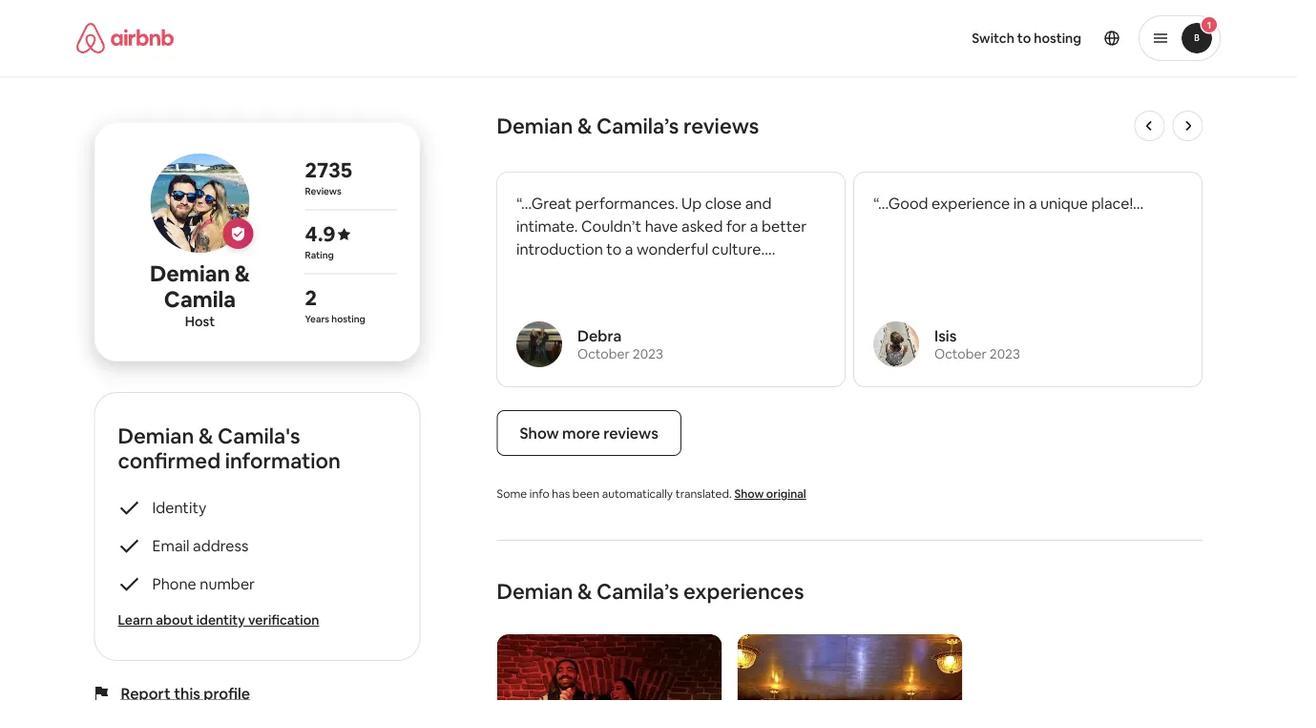 Task type: locate. For each thing, give the bounding box(es) containing it.
reviews
[[684, 113, 760, 140], [604, 424, 659, 444]]

unique
[[1042, 194, 1089, 213]]

switch to hosting
[[973, 30, 1082, 47]]

4.9
[[305, 221, 336, 248]]

some info has been automatically translated. show original
[[497, 488, 807, 502]]

in
[[1015, 194, 1027, 213]]

2 october from the left
[[935, 346, 988, 363]]

switch to hosting link
[[961, 18, 1094, 58]]

show original button
[[735, 488, 807, 503]]

& for experiences
[[578, 579, 592, 606]]

0 horizontal spatial show
[[520, 424, 559, 444]]

demian inside the demian & camila's confirmed information
[[118, 423, 194, 450]]

&
[[578, 113, 592, 140], [235, 259, 250, 287], [199, 423, 213, 450], [578, 579, 592, 606]]

introduction
[[517, 240, 604, 259]]

hosting for switch
[[1035, 30, 1082, 47]]

& inside the demian & camila's confirmed information
[[199, 423, 213, 450]]

0 vertical spatial show
[[520, 424, 559, 444]]

2735
[[305, 157, 352, 184]]

host
[[185, 313, 215, 330]]

2023 for isis
[[991, 346, 1021, 363]]

demian for demian & camila's experiences
[[497, 579, 573, 606]]

hosting right switch
[[1035, 30, 1082, 47]]

october right isis user profile icon
[[935, 346, 988, 363]]

wonderful
[[637, 240, 709, 259]]

demian & camila user profile image
[[150, 154, 250, 253], [150, 154, 250, 253]]

demian
[[497, 113, 573, 140], [150, 259, 230, 287], [118, 423, 194, 450], [497, 579, 573, 606]]

debra
[[578, 327, 623, 346]]

email
[[152, 536, 190, 556]]

debra october 2023
[[578, 327, 664, 363]]

1 october from the left
[[578, 346, 631, 363]]

phone number
[[152, 574, 255, 594]]

2023 for debra
[[634, 346, 664, 363]]

to
[[1018, 30, 1032, 47], [607, 240, 623, 259]]

2023 right debra
[[634, 346, 664, 363]]

demian & camila's experiences
[[497, 579, 805, 606]]

1 vertical spatial a
[[751, 217, 759, 236]]

october inside isis october 2023
[[935, 346, 988, 363]]

0 vertical spatial camila's
[[597, 113, 679, 140]]

to down couldn't
[[607, 240, 623, 259]]

to right switch
[[1018, 30, 1032, 47]]

isis user profile image
[[874, 322, 920, 368]]

& for confirmed
[[199, 423, 213, 450]]

asked
[[682, 217, 724, 236]]

& inside demian & camila host
[[235, 259, 250, 287]]

0 horizontal spatial 2023
[[634, 346, 664, 363]]

"…great performances.  up close and intimate. couldn't have asked for a better introduction to a wonderful culture.…
[[517, 194, 808, 259]]

reviews
[[305, 185, 342, 198]]

better
[[763, 217, 808, 236]]

show inside button
[[520, 424, 559, 444]]

demian & camila host
[[150, 259, 250, 330]]

a right for
[[751, 217, 759, 236]]

isis october 2023
[[935, 327, 1021, 363]]

verified host image
[[231, 226, 246, 242]]

october for debra
[[578, 346, 631, 363]]

email address
[[152, 536, 249, 556]]

demian for demian & camila's reviews
[[497, 113, 573, 140]]

hosting inside profile element
[[1035, 30, 1082, 47]]

0 vertical spatial reviews
[[684, 113, 760, 140]]

1 horizontal spatial to
[[1018, 30, 1032, 47]]

october
[[578, 346, 631, 363], [935, 346, 988, 363]]

camila's for reviews
[[597, 113, 679, 140]]

0 horizontal spatial hosting
[[332, 313, 366, 326]]

hosting
[[1035, 30, 1082, 47], [332, 313, 366, 326]]

1 vertical spatial camila's
[[597, 579, 679, 606]]

0 horizontal spatial october
[[578, 346, 631, 363]]

1 vertical spatial hosting
[[332, 313, 366, 326]]

1 horizontal spatial october
[[935, 346, 988, 363]]

translated.
[[676, 488, 732, 502]]

years
[[305, 313, 330, 326]]

has
[[552, 488, 570, 502]]

2 2023 from the left
[[991, 346, 1021, 363]]

2 vertical spatial a
[[626, 240, 634, 259]]

"…great
[[517, 194, 573, 213]]

demian for demian & camila's confirmed information
[[118, 423, 194, 450]]

identity
[[196, 612, 245, 629]]

demian inside demian & camila host
[[150, 259, 230, 287]]

2
[[305, 285, 317, 312]]

0 horizontal spatial to
[[607, 240, 623, 259]]

0 vertical spatial to
[[1018, 30, 1032, 47]]

october for isis
[[935, 346, 988, 363]]

hosting right years
[[332, 313, 366, 326]]

a
[[1030, 194, 1038, 213], [751, 217, 759, 236], [626, 240, 634, 259]]

address
[[193, 536, 249, 556]]

1 2023 from the left
[[634, 346, 664, 363]]

close
[[706, 194, 743, 213]]

reviews right more
[[604, 424, 659, 444]]

debra user profile image
[[517, 322, 563, 368], [517, 322, 563, 368]]

1 vertical spatial to
[[607, 240, 623, 259]]

1 horizontal spatial 2023
[[991, 346, 1021, 363]]

a right in
[[1030, 194, 1038, 213]]

show left more
[[520, 424, 559, 444]]

0 vertical spatial a
[[1030, 194, 1038, 213]]

a down couldn't
[[626, 240, 634, 259]]

original
[[767, 488, 807, 502]]

1 horizontal spatial hosting
[[1035, 30, 1082, 47]]

camila's
[[218, 423, 300, 450]]

show left "original" at the right of the page
[[735, 488, 764, 502]]

2023 inside debra october 2023
[[634, 346, 664, 363]]

1 vertical spatial reviews
[[604, 424, 659, 444]]

reviews up close
[[684, 113, 760, 140]]

october up "show more reviews"
[[578, 346, 631, 363]]

0 vertical spatial hosting
[[1035, 30, 1082, 47]]

october inside debra october 2023
[[578, 346, 631, 363]]

hosting inside 2 years hosting
[[332, 313, 366, 326]]

show
[[520, 424, 559, 444], [735, 488, 764, 502]]

2023 right isis
[[991, 346, 1021, 363]]

2023
[[634, 346, 664, 363], [991, 346, 1021, 363]]

confirmed
[[118, 447, 221, 475]]

camila's
[[597, 113, 679, 140], [597, 579, 679, 606]]

& for reviews
[[578, 113, 592, 140]]

information
[[225, 447, 341, 475]]

2023 inside isis october 2023
[[991, 346, 1021, 363]]

2 camila's from the top
[[597, 579, 679, 606]]

0 horizontal spatial reviews
[[604, 424, 659, 444]]

1 camila's from the top
[[597, 113, 679, 140]]

1 vertical spatial show
[[735, 488, 764, 502]]

learn about identity verification
[[118, 612, 319, 629]]

1 horizontal spatial show
[[735, 488, 764, 502]]

learn
[[118, 612, 153, 629]]



Task type: vqa. For each thing, say whether or not it's contained in the screenshot.
2nd 'October' from left
yes



Task type: describe. For each thing, give the bounding box(es) containing it.
verification
[[248, 612, 319, 629]]

camila
[[164, 285, 236, 313]]

profile element
[[672, 0, 1222, 76]]

show more reviews
[[520, 424, 659, 444]]

some
[[497, 488, 527, 502]]

isis user profile image
[[874, 322, 920, 368]]

place!…
[[1093, 194, 1145, 213]]

learn about identity verification button
[[118, 611, 397, 630]]

up
[[683, 194, 703, 213]]

for
[[727, 217, 748, 236]]

and
[[746, 194, 773, 213]]

identity
[[152, 498, 207, 518]]

switch
[[973, 30, 1015, 47]]

experience
[[933, 194, 1011, 213]]

intimate.
[[517, 217, 579, 236]]

demian & camila's confirmed information
[[118, 423, 341, 475]]

2 horizontal spatial a
[[1030, 194, 1038, 213]]

show more reviews button
[[497, 411, 682, 457]]

number
[[200, 574, 255, 594]]

demian & camila's reviews
[[497, 113, 760, 140]]

been
[[573, 488, 600, 502]]

isis
[[935, 327, 958, 346]]

1 horizontal spatial a
[[751, 217, 759, 236]]

1
[[1208, 19, 1212, 31]]

have
[[646, 217, 679, 236]]

1 button
[[1139, 15, 1222, 61]]

experiences
[[684, 579, 805, 606]]

"…good experience in a unique place!…
[[874, 194, 1145, 213]]

0 horizontal spatial a
[[626, 240, 634, 259]]

more
[[563, 424, 601, 444]]

info
[[530, 488, 550, 502]]

phone
[[152, 574, 196, 594]]

performances.
[[576, 194, 679, 213]]

& for host
[[235, 259, 250, 287]]

hosting for 2
[[332, 313, 366, 326]]

to inside profile element
[[1018, 30, 1032, 47]]

reviews inside button
[[604, 424, 659, 444]]

automatically
[[602, 488, 673, 502]]

camila's for experiences
[[597, 579, 679, 606]]

rating
[[305, 249, 334, 262]]

1 horizontal spatial reviews
[[684, 113, 760, 140]]

2 years hosting
[[305, 285, 366, 326]]

"…good
[[874, 194, 929, 213]]

culture.…
[[713, 240, 776, 259]]

about
[[156, 612, 194, 629]]

couldn't
[[582, 217, 642, 236]]

demian for demian & camila host
[[150, 259, 230, 287]]

to inside "…great performances.  up close and intimate. couldn't have asked for a better introduction to a wonderful culture.…
[[607, 240, 623, 259]]

2735 reviews
[[305, 157, 352, 198]]



